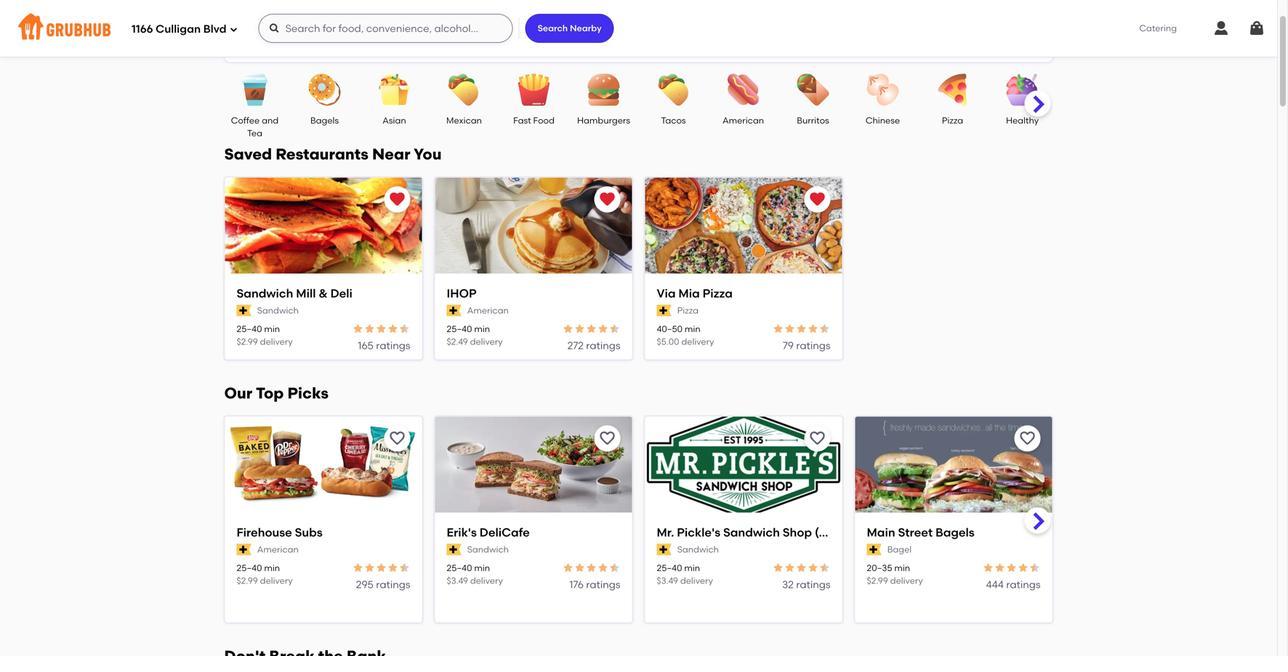 Task type: vqa. For each thing, say whether or not it's contained in the screenshot.


Task type: describe. For each thing, give the bounding box(es) containing it.
2 saved restaurant button from the left
[[594, 187, 621, 213]]

via mia pizza logo image
[[645, 178, 842, 275]]

mr. pickle's sandwich shop (410-san jose)
[[657, 526, 900, 540]]

0 horizontal spatial bagels
[[310, 115, 339, 126]]

erik's delicafe logo image
[[435, 417, 632, 514]]

295
[[356, 579, 374, 591]]

79 ratings
[[783, 339, 831, 352]]

176 ratings
[[570, 579, 621, 591]]

25–40 for mr. pickle's sandwich shop (410-san jose)
[[657, 563, 682, 574]]

delivery for via mia pizza
[[682, 337, 714, 347]]

coffee and tea
[[231, 115, 279, 138]]

min for firehouse subs
[[264, 563, 280, 574]]

restaurants
[[276, 145, 369, 164]]

25–40 min $2.99 delivery for firehouse
[[237, 563, 293, 586]]

delicafe
[[480, 526, 530, 540]]

subscription pass image for ihop
[[447, 305, 462, 317]]

fast food image
[[509, 74, 560, 106]]

save this restaurant image for erik's delicafe
[[599, 430, 616, 448]]

25–40 min $3.49 delivery for delicafe
[[447, 563, 503, 586]]

delivery right $0 at the left top of page
[[645, 36, 684, 48]]

20–35
[[867, 563, 893, 574]]

ihop
[[447, 286, 477, 301]]

subscription pass image for erik's
[[447, 544, 462, 556]]

pickle's
[[677, 526, 721, 540]]

delivery for sandwich mill & deli
[[260, 337, 293, 347]]

min for main street bagels
[[895, 563, 911, 574]]

street
[[898, 526, 933, 540]]

save this restaurant image
[[1019, 430, 1037, 448]]

subscription pass image for via
[[657, 305, 672, 317]]

sandwich mill & deli link
[[237, 285, 410, 302]]

$2.99 for firehouse subs
[[237, 576, 258, 586]]

saved restaurant button for mia
[[805, 187, 831, 213]]

$5.00
[[657, 337, 680, 347]]

sandwich for mr.
[[678, 545, 719, 555]]

ratings for via mia pizza
[[796, 339, 831, 352]]

2 svg image from the left
[[1249, 20, 1266, 37]]

near
[[372, 145, 411, 164]]

erik's
[[447, 526, 477, 540]]

2 saved restaurant image from the left
[[599, 191, 616, 208]]

ratings for main street bagels
[[1007, 579, 1041, 591]]

unlock $0 delivery fees
[[594, 36, 707, 48]]

$0
[[631, 36, 643, 48]]

delivery for firehouse subs
[[260, 576, 293, 586]]

save this restaurant image for mr. pickle's sandwich shop (410-san jose)
[[809, 430, 826, 448]]

main
[[867, 526, 896, 540]]

deli
[[331, 286, 353, 301]]

40–50 min $5.00 delivery
[[657, 324, 714, 347]]

sandwich mill & deli
[[237, 286, 353, 301]]

25–40 for erik's delicafe
[[447, 563, 472, 574]]

food
[[533, 115, 555, 126]]

subscription pass image for sandwich mill & deli
[[237, 305, 251, 317]]

catering
[[1140, 23, 1177, 33]]

chinese image
[[858, 74, 909, 106]]

ihop logo image
[[435, 178, 632, 275]]

25–40 for firehouse subs
[[237, 563, 262, 574]]

hamburgers image
[[578, 74, 629, 106]]

our
[[224, 384, 252, 403]]

20–35 min $2.99 delivery
[[867, 563, 923, 586]]

subscription pass image for firehouse
[[237, 544, 251, 556]]

mia
[[679, 286, 700, 301]]

1 horizontal spatial bagels
[[936, 526, 975, 540]]

25–40 min $3.49 delivery for pickle's
[[657, 563, 713, 586]]

subscription pass image for mr.
[[657, 544, 672, 556]]

delivery for ihop
[[470, 337, 503, 347]]

and
[[262, 115, 279, 126]]

catering button
[[1130, 12, 1187, 45]]

32
[[783, 579, 794, 591]]

1166
[[132, 23, 153, 36]]

search
[[538, 23, 568, 33]]

mill
[[296, 286, 316, 301]]

saved restaurant image for mill
[[389, 191, 406, 208]]

fast food
[[513, 115, 555, 126]]

save this restaurant button for firehouse subs
[[384, 426, 410, 452]]

272
[[568, 339, 584, 352]]

top
[[256, 384, 284, 403]]

tea
[[247, 128, 263, 138]]

picks
[[288, 384, 329, 403]]

search nearby
[[538, 23, 602, 33]]

mr. pickle's sandwich shop (410-san jose) link
[[657, 525, 900, 541]]

saved restaurant image for mia
[[809, 191, 826, 208]]

tacos
[[661, 115, 686, 126]]

mr. pickle's sandwich shop (410-san jose) logo image
[[645, 417, 842, 514]]

bagel
[[888, 545, 912, 555]]

$2.99 for main street bagels
[[867, 576, 888, 586]]

165
[[358, 339, 374, 352]]

nearby
[[570, 23, 602, 33]]

0 horizontal spatial pizza
[[678, 305, 699, 316]]

79
[[783, 339, 794, 352]]

chinese
[[866, 115, 900, 126]]



Task type: locate. For each thing, give the bounding box(es) containing it.
2 save this restaurant image from the left
[[599, 430, 616, 448]]

2 horizontal spatial american
[[723, 115, 764, 126]]

ratings for erik's delicafe
[[586, 579, 621, 591]]

svg image
[[1213, 20, 1230, 37], [1249, 20, 1266, 37]]

delivery inside 40–50 min $5.00 delivery
[[682, 337, 714, 347]]

0 horizontal spatial subscription pass image
[[237, 305, 251, 317]]

delivery for main street bagels
[[891, 576, 923, 586]]

0 vertical spatial 25–40 min $2.99 delivery
[[237, 324, 293, 347]]

2 25–40 min $2.99 delivery from the top
[[237, 563, 293, 586]]

1 horizontal spatial save this restaurant image
[[599, 430, 616, 448]]

min down the pickle's
[[685, 563, 700, 574]]

1 svg image from the left
[[1213, 20, 1230, 37]]

$2.99 down firehouse
[[237, 576, 258, 586]]

1 vertical spatial american
[[467, 305, 509, 316]]

0 vertical spatial pizza
[[942, 115, 964, 126]]

american image
[[718, 74, 769, 106]]

sandwich mill & deli logo image
[[225, 178, 422, 275]]

healthy image
[[997, 74, 1048, 106]]

ratings right 79
[[796, 339, 831, 352]]

ratings right 176
[[586, 579, 621, 591]]

25–40 min $3.49 delivery down erik's at the left bottom of page
[[447, 563, 503, 586]]

healthy
[[1006, 115, 1039, 126]]

save this restaurant button for erik's delicafe
[[594, 426, 621, 452]]

coffee and tea image
[[229, 74, 280, 106]]

star icon image
[[352, 323, 364, 335], [364, 323, 376, 335], [376, 323, 387, 335], [387, 323, 399, 335], [399, 323, 410, 335], [399, 323, 410, 335], [562, 323, 574, 335], [574, 323, 586, 335], [586, 323, 597, 335], [597, 323, 609, 335], [609, 323, 621, 335], [609, 323, 621, 335], [773, 323, 784, 335], [784, 323, 796, 335], [796, 323, 808, 335], [808, 323, 819, 335], [819, 323, 831, 335], [819, 323, 831, 335], [352, 562, 364, 574], [364, 562, 376, 574], [376, 562, 387, 574], [387, 562, 399, 574], [399, 562, 410, 574], [399, 562, 410, 574], [562, 562, 574, 574], [574, 562, 586, 574], [586, 562, 597, 574], [597, 562, 609, 574], [609, 562, 621, 574], [609, 562, 621, 574], [773, 562, 784, 574], [784, 562, 796, 574], [796, 562, 808, 574], [808, 562, 819, 574], [819, 562, 831, 574], [819, 562, 831, 574], [983, 562, 994, 574], [994, 562, 1006, 574], [1006, 562, 1018, 574], [1018, 562, 1029, 574], [1029, 562, 1041, 574], [1029, 562, 1041, 574]]

subscription pass image down ihop
[[447, 305, 462, 317]]

25–40 min $3.49 delivery down the pickle's
[[657, 563, 713, 586]]

0 vertical spatial american
[[723, 115, 764, 126]]

saved restaurants near you
[[224, 145, 442, 164]]

ratings right 444 on the right bottom
[[1007, 579, 1041, 591]]

1 horizontal spatial svg image
[[269, 23, 280, 34]]

(410-
[[815, 526, 843, 540]]

25–40 down erik's at the left bottom of page
[[447, 563, 472, 574]]

min
[[264, 324, 280, 334], [474, 324, 490, 334], [685, 324, 701, 334], [264, 563, 280, 574], [474, 563, 490, 574], [685, 563, 700, 574], [895, 563, 911, 574]]

save this restaurant button for main street bagels
[[1015, 426, 1041, 452]]

1166 culligan blvd
[[132, 23, 227, 36]]

erik's delicafe
[[447, 526, 530, 540]]

delivery down 20–35
[[891, 576, 923, 586]]

40–50
[[657, 324, 683, 334]]

1 horizontal spatial 25–40 min $3.49 delivery
[[657, 563, 713, 586]]

sandwich left shop
[[724, 526, 780, 540]]

$2.99
[[237, 337, 258, 347], [237, 576, 258, 586], [867, 576, 888, 586]]

25–40
[[237, 324, 262, 334], [447, 324, 472, 334], [237, 563, 262, 574], [447, 563, 472, 574], [657, 563, 682, 574]]

via mia pizza link
[[657, 285, 831, 302]]

sandwich left "mill"
[[237, 286, 293, 301]]

$2.99 up our
[[237, 337, 258, 347]]

pizza image
[[928, 74, 978, 106]]

erik's delicafe link
[[447, 525, 621, 541]]

ihop link
[[447, 285, 621, 302]]

3 save this restaurant button from the left
[[805, 426, 831, 452]]

2 $3.49 from the left
[[657, 576, 678, 586]]

3 saved restaurant image from the left
[[809, 191, 826, 208]]

fast
[[513, 115, 531, 126]]

bagels image
[[299, 74, 350, 106]]

subs
[[295, 526, 323, 540]]

32 ratings
[[783, 579, 831, 591]]

firehouse subs logo image
[[225, 417, 422, 514]]

saved restaurant button
[[384, 187, 410, 213], [594, 187, 621, 213], [805, 187, 831, 213]]

hamburgers
[[577, 115, 630, 126]]

1 saved restaurant button from the left
[[384, 187, 410, 213]]

svg image
[[269, 23, 280, 34], [229, 25, 238, 34]]

american for firehouse subs
[[257, 545, 299, 555]]

main street bagels logo image
[[856, 417, 1053, 514]]

2 vertical spatial pizza
[[678, 305, 699, 316]]

25–40 min $2.99 delivery
[[237, 324, 293, 347], [237, 563, 293, 586]]

saved restaurant button for mill
[[384, 187, 410, 213]]

1 25–40 min $2.99 delivery from the top
[[237, 324, 293, 347]]

1 horizontal spatial subscription pass image
[[447, 305, 462, 317]]

min down ihop
[[474, 324, 490, 334]]

main street bagels
[[867, 526, 975, 540]]

min down firehouse subs
[[264, 563, 280, 574]]

&
[[319, 286, 328, 301]]

0 horizontal spatial $3.49
[[447, 576, 468, 586]]

$2.49
[[447, 337, 468, 347]]

0 horizontal spatial svg image
[[229, 25, 238, 34]]

subscription pass image down sandwich mill & deli
[[237, 305, 251, 317]]

2 horizontal spatial save this restaurant image
[[809, 430, 826, 448]]

blvd
[[203, 23, 227, 36]]

1 $3.49 from the left
[[447, 576, 468, 586]]

pizza right mia
[[703, 286, 733, 301]]

25–40 down sandwich mill & deli
[[237, 324, 262, 334]]

$2.99 inside 20–35 min $2.99 delivery
[[867, 576, 888, 586]]

subscription pass image down main on the right bottom of page
[[867, 544, 882, 556]]

25–40 min $2.99 delivery down sandwich mill & deli
[[237, 324, 293, 347]]

$3.49
[[447, 576, 468, 586], [657, 576, 678, 586]]

0 horizontal spatial saved restaurant image
[[389, 191, 406, 208]]

295 ratings
[[356, 579, 410, 591]]

sandwich down erik's delicafe
[[467, 545, 509, 555]]

american down firehouse subs
[[257, 545, 299, 555]]

delivery inside 20–35 min $2.99 delivery
[[891, 576, 923, 586]]

25–40 min $2.49 delivery
[[447, 324, 503, 347]]

1 vertical spatial bagels
[[936, 526, 975, 540]]

subscription pass image for main street bagels
[[867, 544, 882, 556]]

25–40 inside the 25–40 min $2.49 delivery
[[447, 324, 472, 334]]

ratings for sandwich mill & deli
[[376, 339, 410, 352]]

1 horizontal spatial saved restaurant button
[[594, 187, 621, 213]]

american up the 25–40 min $2.49 delivery
[[467, 305, 509, 316]]

ratings right 295
[[376, 579, 410, 591]]

1 vertical spatial 25–40 min $2.99 delivery
[[237, 563, 293, 586]]

subscription pass image
[[237, 305, 251, 317], [447, 305, 462, 317], [867, 544, 882, 556]]

delivery
[[645, 36, 684, 48], [260, 337, 293, 347], [470, 337, 503, 347], [682, 337, 714, 347], [260, 576, 293, 586], [470, 576, 503, 586], [681, 576, 713, 586], [891, 576, 923, 586]]

ratings for mr. pickle's sandwich shop (410-san jose)
[[796, 579, 831, 591]]

1 horizontal spatial svg image
[[1249, 20, 1266, 37]]

subscription pass image
[[657, 305, 672, 317], [237, 544, 251, 556], [447, 544, 462, 556], [657, 544, 672, 556]]

delivery down erik's delicafe
[[470, 576, 503, 586]]

culligan
[[156, 23, 201, 36]]

4 save this restaurant button from the left
[[1015, 426, 1041, 452]]

0 horizontal spatial american
[[257, 545, 299, 555]]

min for ihop
[[474, 324, 490, 334]]

bagels down bagels image
[[310, 115, 339, 126]]

mexican
[[447, 115, 482, 126]]

ratings right 32
[[796, 579, 831, 591]]

0 horizontal spatial save this restaurant image
[[389, 430, 406, 448]]

main street bagels link
[[867, 525, 1041, 541]]

ratings right 272 on the bottom
[[586, 339, 621, 352]]

our top picks
[[224, 384, 329, 403]]

1 horizontal spatial american
[[467, 305, 509, 316]]

american down american image
[[723, 115, 764, 126]]

$3.49 down erik's at the left bottom of page
[[447, 576, 468, 586]]

2 vertical spatial american
[[257, 545, 299, 555]]

$2.99 down 20–35
[[867, 576, 888, 586]]

$2.99 for sandwich mill & deli
[[237, 337, 258, 347]]

$3.49 for erik's
[[447, 576, 468, 586]]

1 vertical spatial pizza
[[703, 286, 733, 301]]

min inside 20–35 min $2.99 delivery
[[895, 563, 911, 574]]

25–40 min $3.49 delivery
[[447, 563, 503, 586], [657, 563, 713, 586]]

2 horizontal spatial saved restaurant button
[[805, 187, 831, 213]]

Search for food, convenience, alcohol... search field
[[259, 14, 513, 43]]

delivery down the pickle's
[[681, 576, 713, 586]]

sandwich down sandwich mill & deli
[[257, 305, 299, 316]]

444 ratings
[[986, 579, 1041, 591]]

via mia pizza
[[657, 286, 733, 301]]

bagels
[[310, 115, 339, 126], [936, 526, 975, 540]]

subscription pass image down erik's at the left bottom of page
[[447, 544, 462, 556]]

grubhub plus flag logo image
[[570, 35, 588, 49]]

you
[[414, 145, 442, 164]]

main navigation navigation
[[0, 0, 1278, 57]]

delivery for mr. pickle's sandwich shop (410-san jose)
[[681, 576, 713, 586]]

1 save this restaurant image from the left
[[389, 430, 406, 448]]

search nearby button
[[525, 14, 614, 43]]

subscription pass image down via
[[657, 305, 672, 317]]

25–40 down mr.
[[657, 563, 682, 574]]

ratings for ihop
[[586, 339, 621, 352]]

american
[[723, 115, 764, 126], [467, 305, 509, 316], [257, 545, 299, 555]]

delivery down firehouse subs
[[260, 576, 293, 586]]

shop
[[783, 526, 812, 540]]

saved
[[224, 145, 272, 164]]

pizza
[[942, 115, 964, 126], [703, 286, 733, 301], [678, 305, 699, 316]]

bagels right 'street'
[[936, 526, 975, 540]]

165 ratings
[[358, 339, 410, 352]]

save this restaurant button
[[384, 426, 410, 452], [594, 426, 621, 452], [805, 426, 831, 452], [1015, 426, 1041, 452]]

2 horizontal spatial pizza
[[942, 115, 964, 126]]

subscription pass image down mr.
[[657, 544, 672, 556]]

firehouse
[[237, 526, 292, 540]]

25–40 for ihop
[[447, 324, 472, 334]]

176
[[570, 579, 584, 591]]

1 25–40 min $3.49 delivery from the left
[[447, 563, 503, 586]]

min inside the 25–40 min $2.49 delivery
[[474, 324, 490, 334]]

min down erik's delicafe
[[474, 563, 490, 574]]

1 horizontal spatial pizza
[[703, 286, 733, 301]]

mexican image
[[439, 74, 490, 106]]

unlock
[[594, 36, 628, 48]]

sandwich for erik's
[[467, 545, 509, 555]]

saved restaurant image
[[389, 191, 406, 208], [599, 191, 616, 208], [809, 191, 826, 208]]

pizza inside via mia pizza link
[[703, 286, 733, 301]]

san
[[843, 526, 865, 540]]

asian
[[383, 115, 406, 126]]

min down bagel
[[895, 563, 911, 574]]

delivery inside the 25–40 min $2.49 delivery
[[470, 337, 503, 347]]

min for via mia pizza
[[685, 324, 701, 334]]

min for sandwich mill & deli
[[264, 324, 280, 334]]

save this restaurant image for firehouse subs
[[389, 430, 406, 448]]

2 horizontal spatial subscription pass image
[[867, 544, 882, 556]]

sandwich
[[237, 286, 293, 301], [257, 305, 299, 316], [724, 526, 780, 540], [467, 545, 509, 555], [678, 545, 719, 555]]

3 save this restaurant image from the left
[[809, 430, 826, 448]]

25–40 down firehouse
[[237, 563, 262, 574]]

delivery for erik's delicafe
[[470, 576, 503, 586]]

asian image
[[369, 74, 420, 106]]

min down sandwich mill & deli
[[264, 324, 280, 334]]

25–40 min $2.99 delivery for sandwich
[[237, 324, 293, 347]]

via
[[657, 286, 676, 301]]

burritos
[[797, 115, 829, 126]]

0 vertical spatial bagels
[[310, 115, 339, 126]]

0 horizontal spatial svg image
[[1213, 20, 1230, 37]]

firehouse subs link
[[237, 525, 410, 541]]

save this restaurant image
[[389, 430, 406, 448], [599, 430, 616, 448], [809, 430, 826, 448]]

tacos image
[[648, 74, 699, 106]]

pizza down mia
[[678, 305, 699, 316]]

jose)
[[868, 526, 900, 540]]

fees
[[687, 36, 707, 48]]

$3.49 for mr.
[[657, 576, 678, 586]]

25–40 for sandwich mill & deli
[[237, 324, 262, 334]]

sandwich down the pickle's
[[678, 545, 719, 555]]

pizza down pizza image
[[942, 115, 964, 126]]

ratings
[[376, 339, 410, 352], [586, 339, 621, 352], [796, 339, 831, 352], [376, 579, 410, 591], [586, 579, 621, 591], [796, 579, 831, 591], [1007, 579, 1041, 591]]

ratings for firehouse subs
[[376, 579, 410, 591]]

0 horizontal spatial 25–40 min $3.49 delivery
[[447, 563, 503, 586]]

25–40 min $2.99 delivery down firehouse
[[237, 563, 293, 586]]

25–40 up $2.49
[[447, 324, 472, 334]]

min right 40–50
[[685, 324, 701, 334]]

2 save this restaurant button from the left
[[594, 426, 621, 452]]

1 saved restaurant image from the left
[[389, 191, 406, 208]]

1 horizontal spatial saved restaurant image
[[599, 191, 616, 208]]

3 saved restaurant button from the left
[[805, 187, 831, 213]]

min inside 40–50 min $5.00 delivery
[[685, 324, 701, 334]]

min for erik's delicafe
[[474, 563, 490, 574]]

save this restaurant button for mr. pickle's sandwich shop (410-san jose)
[[805, 426, 831, 452]]

american for ihop
[[467, 305, 509, 316]]

272 ratings
[[568, 339, 621, 352]]

delivery right $2.49
[[470, 337, 503, 347]]

2 horizontal spatial saved restaurant image
[[809, 191, 826, 208]]

sandwich for sandwich
[[257, 305, 299, 316]]

0 horizontal spatial saved restaurant button
[[384, 187, 410, 213]]

delivery down sandwich mill & deli
[[260, 337, 293, 347]]

firehouse subs
[[237, 526, 323, 540]]

$3.49 down mr.
[[657, 576, 678, 586]]

444
[[986, 579, 1004, 591]]

1 save this restaurant button from the left
[[384, 426, 410, 452]]

2 25–40 min $3.49 delivery from the left
[[657, 563, 713, 586]]

coffee
[[231, 115, 260, 126]]

1 horizontal spatial $3.49
[[657, 576, 678, 586]]

subscription pass image down firehouse
[[237, 544, 251, 556]]

ratings right 165
[[376, 339, 410, 352]]

mr.
[[657, 526, 674, 540]]

min for mr. pickle's sandwich shop (410-san jose)
[[685, 563, 700, 574]]

delivery right $5.00
[[682, 337, 714, 347]]

burritos image
[[788, 74, 839, 106]]



